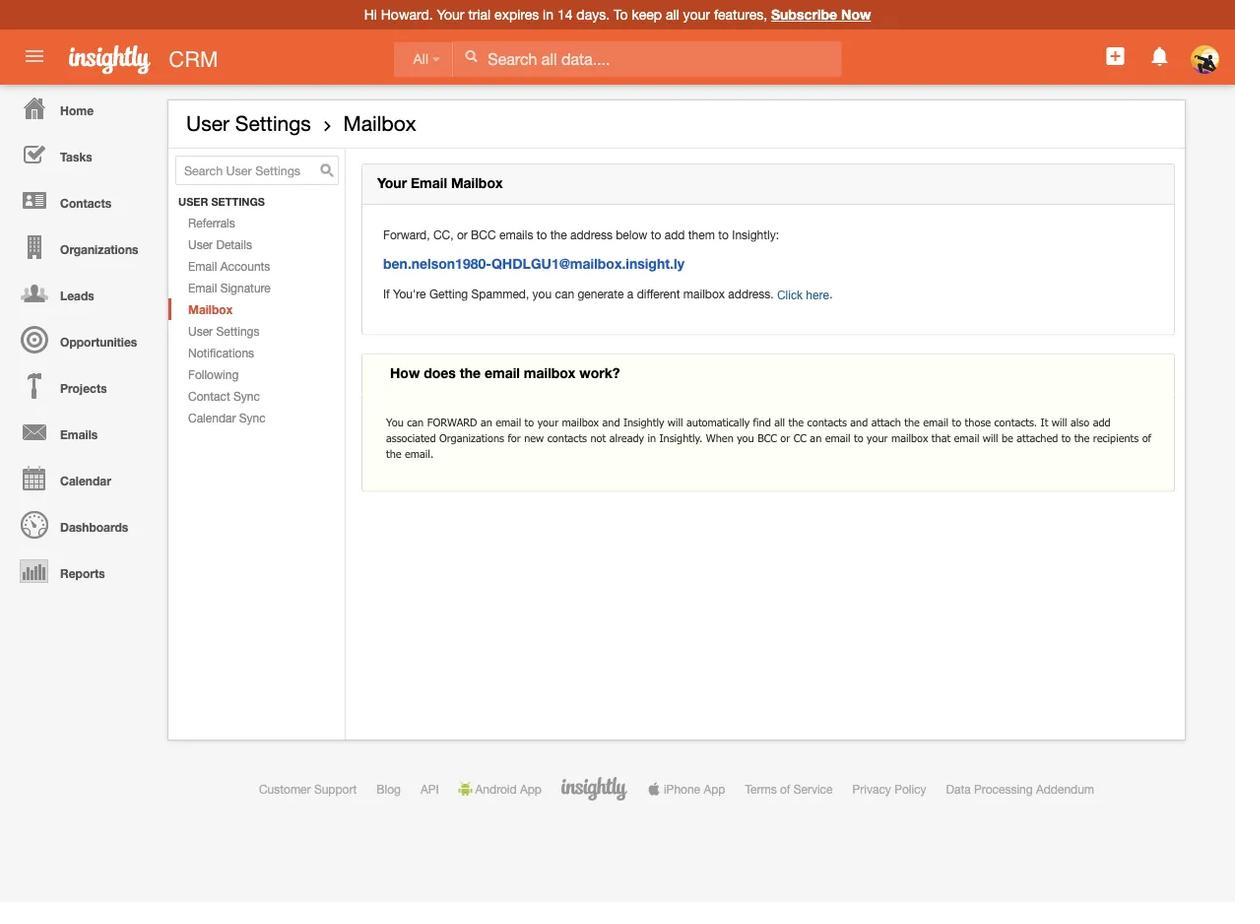 Task type: locate. For each thing, give the bounding box(es) containing it.
forward,
[[383, 228, 430, 242]]

your left features, at the right of the page
[[683, 6, 711, 23]]

1 vertical spatial add
[[1094, 415, 1111, 429]]

1 horizontal spatial organizations
[[439, 431, 505, 444]]

sync down 'following' link
[[234, 389, 260, 403]]

or left the cc
[[781, 431, 791, 444]]

1 vertical spatial all
[[775, 415, 786, 429]]

0 vertical spatial all
[[666, 6, 680, 23]]

0 horizontal spatial or
[[457, 228, 468, 242]]

email left signature
[[188, 281, 217, 295]]

leads
[[60, 289, 94, 303]]

emails link
[[5, 409, 158, 455]]

0 horizontal spatial contacts
[[548, 431, 587, 444]]

0 vertical spatial add
[[665, 228, 685, 242]]

dashboards
[[60, 520, 128, 534]]

blog link
[[377, 783, 401, 796]]

or right the "cc,"
[[457, 228, 468, 242]]

an
[[481, 415, 493, 429], [810, 431, 822, 444]]

mailbox down attach
[[892, 431, 929, 444]]

organizations inside you can forward an email to your mailbox and insightly will automatically find all the contacts and attach the email to those contacts. it will also add associated organizations for new contacts not already in insightly. when you bcc or cc an email to your mailbox that email will be attached to the recipients of the email.
[[439, 431, 505, 444]]

1 vertical spatial mailbox link
[[169, 299, 345, 320]]

1 vertical spatial in
[[648, 431, 656, 444]]

to right the cc
[[854, 431, 864, 444]]

1 horizontal spatial contacts
[[808, 415, 847, 429]]

your
[[683, 6, 711, 23], [538, 415, 559, 429], [867, 431, 888, 444]]

home
[[60, 103, 94, 117]]

0 vertical spatial mailbox
[[343, 111, 417, 136]]

user settings link up search user settings text box
[[186, 111, 311, 136]]

0 horizontal spatial of
[[780, 783, 791, 796]]

.
[[830, 287, 833, 301]]

you
[[386, 415, 404, 429]]

iphone
[[664, 783, 701, 796]]

0 horizontal spatial bcc
[[471, 228, 496, 242]]

mailbox link down signature
[[169, 299, 345, 320]]

settings
[[235, 111, 311, 136], [216, 324, 260, 338]]

privacy policy
[[853, 783, 927, 796]]

1 horizontal spatial app
[[704, 783, 726, 796]]

not
[[591, 431, 606, 444]]

navigation
[[0, 85, 158, 594]]

0 horizontal spatial an
[[481, 415, 493, 429]]

0 horizontal spatial all
[[666, 6, 680, 23]]

in down insightly
[[648, 431, 656, 444]]

now
[[842, 6, 872, 23]]

tasks
[[60, 150, 92, 164]]

settings inside user settings referrals user details email accounts email signature mailbox user settings notifications following contact sync calendar sync
[[216, 324, 260, 338]]

user settings link up notifications on the top of the page
[[169, 320, 345, 342]]

can left "generate"
[[555, 287, 575, 301]]

1 vertical spatial your
[[538, 415, 559, 429]]

1 horizontal spatial you
[[737, 431, 755, 444]]

to left those at the top right of page
[[953, 415, 962, 429]]

email down details
[[188, 259, 217, 273]]

0 vertical spatial in
[[543, 6, 554, 23]]

0 vertical spatial of
[[1143, 431, 1152, 444]]

sync
[[234, 389, 260, 403], [239, 411, 266, 425]]

can inside if you're getting spammed, you can generate a different mailbox address. click here .
[[555, 287, 575, 301]]

reports
[[60, 567, 105, 580]]

user details link
[[169, 234, 345, 255]]

forward
[[427, 415, 478, 429]]

contacts link
[[5, 177, 158, 224]]

2 vertical spatial mailbox
[[188, 303, 233, 316]]

1 horizontal spatial and
[[851, 415, 869, 429]]

1 vertical spatial calendar
[[60, 474, 111, 488]]

following
[[188, 368, 239, 381]]

mailbox left work?
[[524, 365, 576, 381]]

and left attach
[[851, 415, 869, 429]]

insightly
[[624, 415, 665, 429]]

1 horizontal spatial add
[[1094, 415, 1111, 429]]

address
[[571, 228, 613, 242]]

email right the cc
[[826, 431, 851, 444]]

app right android
[[520, 783, 542, 796]]

iphone app
[[664, 783, 726, 796]]

android app
[[476, 783, 542, 796]]

contacts
[[60, 196, 111, 210]]

1 vertical spatial bcc
[[758, 431, 777, 444]]

all right find
[[775, 415, 786, 429]]

in
[[543, 6, 554, 23], [648, 431, 656, 444]]

mailbox right different
[[684, 287, 725, 301]]

calendar down the contact
[[188, 411, 236, 425]]

all
[[413, 52, 429, 67]]

a
[[628, 287, 634, 301]]

0 vertical spatial bcc
[[471, 228, 496, 242]]

you
[[533, 287, 552, 301], [737, 431, 755, 444]]

and
[[603, 415, 620, 429], [851, 415, 869, 429]]

0 vertical spatial you
[[533, 287, 552, 301]]

user down crm
[[186, 111, 230, 136]]

0 vertical spatial or
[[457, 228, 468, 242]]

can up the associated
[[407, 415, 424, 429]]

your down attach
[[867, 431, 888, 444]]

all right keep
[[666, 6, 680, 23]]

email down those at the top right of page
[[955, 431, 980, 444]]

sync down contact sync link
[[239, 411, 266, 425]]

0 vertical spatial settings
[[235, 111, 311, 136]]

mailbox down signature
[[188, 303, 233, 316]]

0 horizontal spatial calendar
[[60, 474, 111, 488]]

crm
[[169, 46, 218, 71]]

add left 'them'
[[665, 228, 685, 242]]

0 vertical spatial can
[[555, 287, 575, 301]]

0 vertical spatial organizations
[[60, 242, 138, 256]]

mailbox link down all
[[343, 111, 417, 136]]

your up new
[[538, 415, 559, 429]]

new
[[524, 431, 544, 444]]

organizations up leads 'link'
[[60, 242, 138, 256]]

trial
[[469, 6, 491, 23]]

user down referrals in the left of the page
[[188, 238, 213, 251]]

1 horizontal spatial of
[[1143, 431, 1152, 444]]

app for android app
[[520, 783, 542, 796]]

calendar up dashboards link
[[60, 474, 111, 488]]

cc
[[794, 431, 807, 444]]

the up the cc
[[789, 415, 804, 429]]

0 vertical spatial your
[[683, 6, 711, 23]]

2 app from the left
[[704, 783, 726, 796]]

and up the not
[[603, 415, 620, 429]]

those
[[965, 415, 992, 429]]

days.
[[577, 6, 610, 23]]

contacts left the not
[[548, 431, 587, 444]]

1 horizontal spatial can
[[555, 287, 575, 301]]

1 horizontal spatial bcc
[[758, 431, 777, 444]]

0 vertical spatial your
[[437, 6, 465, 23]]

0 horizontal spatial you
[[533, 287, 552, 301]]

data
[[947, 783, 971, 796]]

settings
[[211, 196, 265, 209]]

email up the "cc,"
[[411, 175, 447, 191]]

can inside you can forward an email to your mailbox and insightly will automatically find all the contacts and attach the email to those contacts. it will also add associated organizations for new contacts not already in insightly. when you bcc or cc an email to your mailbox that email will be attached to the recipients of the email.
[[407, 415, 424, 429]]

will right the it
[[1052, 415, 1068, 429]]

you inside you can forward an email to your mailbox and insightly will automatically find all the contacts and attach the email to those contacts. it will also add associated organizations for new contacts not already in insightly. when you bcc or cc an email to your mailbox that email will be attached to the recipients of the email.
[[737, 431, 755, 444]]

you down the ben.nelson1980-qhdlgu1@mailbox.insight.ly
[[533, 287, 552, 301]]

different
[[637, 287, 680, 301]]

an right the cc
[[810, 431, 822, 444]]

or inside you can forward an email to your mailbox and insightly will automatically find all the contacts and attach the email to those contacts. it will also add associated organizations for new contacts not already in insightly. when you bcc or cc an email to your mailbox that email will be attached to the recipients of the email.
[[781, 431, 791, 444]]

your up forward, at the top of page
[[377, 175, 407, 191]]

mailbox inside user settings referrals user details email accounts email signature mailbox user settings notifications following contact sync calendar sync
[[188, 303, 233, 316]]

an right forward
[[481, 415, 493, 429]]

bcc left the emails
[[471, 228, 496, 242]]

organizations
[[60, 242, 138, 256], [439, 431, 505, 444]]

add up recipients
[[1094, 415, 1111, 429]]

1 vertical spatial contacts
[[548, 431, 587, 444]]

attached
[[1017, 431, 1059, 444]]

privacy
[[853, 783, 892, 796]]

the
[[551, 228, 567, 242], [460, 365, 481, 381], [789, 415, 804, 429], [905, 415, 920, 429], [1075, 431, 1090, 444], [386, 447, 402, 460]]

settings up search user settings text box
[[235, 111, 311, 136]]

1 horizontal spatial will
[[983, 431, 999, 444]]

Search User Settings text field
[[175, 156, 339, 185]]

hi howard. your trial expires in 14 days. to keep all your features, subscribe now
[[364, 6, 872, 23]]

2 horizontal spatial mailbox
[[451, 175, 503, 191]]

user settings
[[186, 111, 311, 136]]

1 horizontal spatial or
[[781, 431, 791, 444]]

0 vertical spatial contacts
[[808, 415, 847, 429]]

customer
[[259, 783, 311, 796]]

to right the emails
[[537, 228, 547, 242]]

email signature link
[[169, 277, 345, 299]]

1 vertical spatial organizations
[[439, 431, 505, 444]]

in left 14 at the top left
[[543, 6, 554, 23]]

of right the terms
[[780, 783, 791, 796]]

1 vertical spatial mailbox
[[451, 175, 503, 191]]

1 and from the left
[[603, 415, 620, 429]]

1 horizontal spatial calendar
[[188, 411, 236, 425]]

mailbox link
[[343, 111, 417, 136], [169, 299, 345, 320]]

white image
[[464, 49, 478, 63]]

mailbox up the "cc,"
[[451, 175, 503, 191]]

0 horizontal spatial mailbox
[[188, 303, 233, 316]]

signature
[[220, 281, 271, 295]]

1 vertical spatial or
[[781, 431, 791, 444]]

processing
[[975, 783, 1033, 796]]

0 horizontal spatial organizations
[[60, 242, 138, 256]]

ben.nelson1980-
[[383, 256, 492, 272]]

1 horizontal spatial mailbox
[[343, 111, 417, 136]]

api
[[421, 783, 439, 796]]

that
[[932, 431, 951, 444]]

click here button
[[777, 285, 830, 305]]

app
[[520, 783, 542, 796], [704, 783, 726, 796]]

1 vertical spatial can
[[407, 415, 424, 429]]

0 horizontal spatial and
[[603, 415, 620, 429]]

app right iphone
[[704, 783, 726, 796]]

to down also
[[1062, 431, 1072, 444]]

in inside you can forward an email to your mailbox and insightly will automatically find all the contacts and attach the email to those contacts. it will also add associated organizations for new contacts not already in insightly. when you bcc or cc an email to your mailbox that email will be attached to the recipients of the email.
[[648, 431, 656, 444]]

address.
[[729, 287, 774, 301]]

0 vertical spatial an
[[481, 415, 493, 429]]

of right recipients
[[1143, 431, 1152, 444]]

1 horizontal spatial all
[[775, 415, 786, 429]]

1 vertical spatial sync
[[239, 411, 266, 425]]

1 vertical spatial your
[[377, 175, 407, 191]]

settings up notifications on the top of the page
[[216, 324, 260, 338]]

2 vertical spatial your
[[867, 431, 888, 444]]

of
[[1143, 431, 1152, 444], [780, 783, 791, 796]]

the right does
[[460, 365, 481, 381]]

bcc
[[471, 228, 496, 242], [758, 431, 777, 444]]

1 vertical spatial an
[[810, 431, 822, 444]]

you down find
[[737, 431, 755, 444]]

0 horizontal spatial app
[[520, 783, 542, 796]]

will left be
[[983, 431, 999, 444]]

will up insightly.
[[668, 415, 684, 429]]

ben.nelson1980-qhdlgu1@mailbox.insight.ly link
[[383, 256, 685, 272]]

to
[[537, 228, 547, 242], [651, 228, 662, 242], [719, 228, 729, 242], [525, 415, 534, 429], [953, 415, 962, 429], [854, 431, 864, 444], [1062, 431, 1072, 444]]

2 vertical spatial email
[[188, 281, 217, 295]]

organizations down forward
[[439, 431, 505, 444]]

1 horizontal spatial in
[[648, 431, 656, 444]]

your left trial
[[437, 6, 465, 23]]

subscribe
[[772, 6, 838, 23]]

calendar
[[188, 411, 236, 425], [60, 474, 111, 488]]

0 horizontal spatial can
[[407, 415, 424, 429]]

insightly.
[[660, 431, 703, 444]]

also
[[1071, 415, 1090, 429]]

projects
[[60, 381, 107, 395]]

0 horizontal spatial your
[[538, 415, 559, 429]]

0 vertical spatial user
[[186, 111, 230, 136]]

2 and from the left
[[851, 415, 869, 429]]

automatically
[[687, 415, 750, 429]]

1 vertical spatial settings
[[216, 324, 260, 338]]

bcc down find
[[758, 431, 777, 444]]

1 horizontal spatial your
[[437, 6, 465, 23]]

contacts left attach
[[808, 415, 847, 429]]

recipients
[[1094, 431, 1139, 444]]

getting
[[430, 287, 468, 301]]

0 horizontal spatial add
[[665, 228, 685, 242]]

the left the address
[[551, 228, 567, 242]]

email right does
[[485, 365, 520, 381]]

0 vertical spatial calendar
[[188, 411, 236, 425]]

click
[[777, 288, 803, 302]]

1 vertical spatial you
[[737, 431, 755, 444]]

email up 'for'
[[496, 415, 521, 429]]

mailbox down all
[[343, 111, 417, 136]]

already
[[610, 431, 645, 444]]

or
[[457, 228, 468, 242], [781, 431, 791, 444]]

mailbox
[[684, 287, 725, 301], [524, 365, 576, 381], [562, 415, 599, 429], [892, 431, 929, 444]]

1 app from the left
[[520, 783, 542, 796]]

user up notifications on the top of the page
[[188, 324, 213, 338]]



Task type: vqa. For each thing, say whether or not it's contained in the screenshot.
bottommost Mailbox
yes



Task type: describe. For each thing, give the bounding box(es) containing it.
of inside you can forward an email to your mailbox and insightly will automatically find all the contacts and attach the email to those contacts. it will also add associated organizations for new contacts not already in insightly. when you bcc or cc an email to your mailbox that email will be attached to the recipients of the email.
[[1143, 431, 1152, 444]]

to right below
[[651, 228, 662, 242]]

notifications image
[[1149, 44, 1172, 68]]

how
[[390, 365, 420, 381]]

1 vertical spatial user settings link
[[169, 320, 345, 342]]

navigation containing home
[[0, 85, 158, 594]]

below
[[616, 228, 648, 242]]

following link
[[169, 364, 345, 385]]

add inside you can forward an email to your mailbox and insightly will automatically find all the contacts and attach the email to those contacts. it will also add associated organizations for new contacts not already in insightly. when you bcc or cc an email to your mailbox that email will be attached to the recipients of the email.
[[1094, 415, 1111, 429]]

to
[[614, 6, 628, 23]]

privacy policy link
[[853, 783, 927, 796]]

qhdlgu1@mailbox.insight.ly
[[492, 256, 685, 272]]

to up new
[[525, 415, 534, 429]]

features,
[[714, 6, 768, 23]]

reports link
[[5, 548, 158, 594]]

leads link
[[5, 270, 158, 316]]

user
[[178, 196, 208, 209]]

1 horizontal spatial an
[[810, 431, 822, 444]]

calendar link
[[5, 455, 158, 502]]

dashboards link
[[5, 502, 158, 548]]

addendum
[[1037, 783, 1095, 796]]

how does the email mailbox work?
[[390, 365, 620, 381]]

organizations link
[[5, 224, 158, 270]]

to right 'them'
[[719, 228, 729, 242]]

the down the associated
[[386, 447, 402, 460]]

customer support
[[259, 783, 357, 796]]

the right attach
[[905, 415, 920, 429]]

1 vertical spatial of
[[780, 783, 791, 796]]

app for iphone app
[[704, 783, 726, 796]]

when
[[706, 431, 734, 444]]

mailbox inside if you're getting spammed, you can generate a different mailbox address. click here .
[[684, 287, 725, 301]]

notifications link
[[169, 342, 345, 364]]

hi
[[364, 6, 377, 23]]

android
[[476, 783, 517, 796]]

work?
[[580, 365, 620, 381]]

0 vertical spatial mailbox link
[[343, 111, 417, 136]]

data processing addendum
[[947, 783, 1095, 796]]

mailbox up the not
[[562, 415, 599, 429]]

api link
[[421, 783, 439, 796]]

here
[[806, 288, 830, 302]]

policy
[[895, 783, 927, 796]]

associated
[[386, 431, 436, 444]]

for
[[508, 431, 521, 444]]

them
[[689, 228, 715, 242]]

projects link
[[5, 363, 158, 409]]

emails
[[500, 228, 534, 242]]

the down also
[[1075, 431, 1090, 444]]

notifications
[[188, 346, 254, 360]]

2 horizontal spatial your
[[867, 431, 888, 444]]

customer support link
[[259, 783, 357, 796]]

0 vertical spatial sync
[[234, 389, 260, 403]]

expires
[[495, 6, 539, 23]]

0 horizontal spatial in
[[543, 6, 554, 23]]

contact
[[188, 389, 230, 403]]

1 horizontal spatial your
[[683, 6, 711, 23]]

cc,
[[433, 228, 454, 242]]

2 vertical spatial user
[[188, 324, 213, 338]]

tasks link
[[5, 131, 158, 177]]

email accounts link
[[169, 255, 345, 277]]

service
[[794, 783, 833, 796]]

contact sync link
[[169, 385, 345, 407]]

all inside you can forward an email to your mailbox and insightly will automatically find all the contacts and attach the email to those contacts. it will also add associated organizations for new contacts not already in insightly. when you bcc or cc an email to your mailbox that email will be attached to the recipients of the email.
[[775, 415, 786, 429]]

does
[[424, 365, 456, 381]]

referrals
[[188, 216, 235, 230]]

you can forward an email to your mailbox and insightly will automatically find all the contacts and attach the email to those contacts. it will also add associated organizations for new contacts not already in insightly. when you bcc or cc an email to your mailbox that email will be attached to the recipients of the email.
[[386, 415, 1152, 460]]

contacts.
[[995, 415, 1038, 429]]

you inside if you're getting spammed, you can generate a different mailbox address. click here .
[[533, 287, 552, 301]]

subscribe now link
[[772, 6, 872, 23]]

attach
[[872, 415, 902, 429]]

forward, cc, or bcc emails to the address below to add them to insightly:
[[383, 228, 780, 242]]

2 horizontal spatial will
[[1052, 415, 1068, 429]]

14
[[558, 6, 573, 23]]

1 vertical spatial user
[[188, 238, 213, 251]]

bcc inside you can forward an email to your mailbox and insightly will automatically find all the contacts and attach the email to those contacts. it will also add associated organizations for new contacts not already in insightly. when you bcc or cc an email to your mailbox that email will be attached to the recipients of the email.
[[758, 431, 777, 444]]

email.
[[405, 447, 434, 460]]

user settings referrals user details email accounts email signature mailbox user settings notifications following contact sync calendar sync
[[178, 196, 271, 425]]

0 vertical spatial email
[[411, 175, 447, 191]]

keep
[[632, 6, 662, 23]]

emails
[[60, 428, 98, 442]]

ben.nelson1980-qhdlgu1@mailbox.insight.ly
[[383, 256, 685, 272]]

details
[[216, 238, 252, 251]]

0 horizontal spatial will
[[668, 415, 684, 429]]

insightly:
[[732, 228, 780, 242]]

support
[[314, 783, 357, 796]]

0 vertical spatial user settings link
[[186, 111, 311, 136]]

opportunities
[[60, 335, 137, 349]]

referrals link
[[169, 212, 345, 234]]

terms of service link
[[745, 783, 833, 796]]

data processing addendum link
[[947, 783, 1095, 796]]

spammed,
[[472, 287, 529, 301]]

0 horizontal spatial your
[[377, 175, 407, 191]]

calendar inside user settings referrals user details email accounts email signature mailbox user settings notifications following contact sync calendar sync
[[188, 411, 236, 425]]

all link
[[394, 42, 453, 77]]

calendar sync link
[[169, 407, 345, 429]]

accounts
[[220, 259, 270, 273]]

it
[[1041, 415, 1049, 429]]

terms
[[745, 783, 777, 796]]

1 vertical spatial email
[[188, 259, 217, 273]]

blog
[[377, 783, 401, 796]]

Search all data.... text field
[[454, 41, 842, 77]]

email up that at the top right of page
[[924, 415, 949, 429]]



